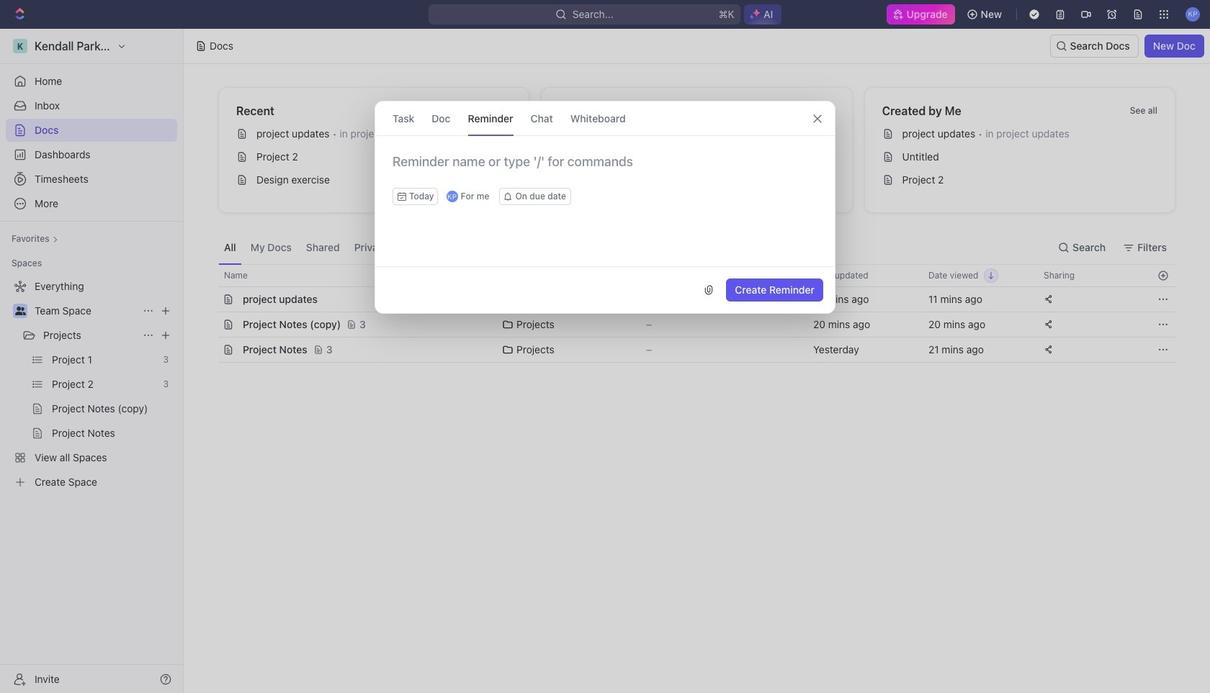 Task type: vqa. For each thing, say whether or not it's contained in the screenshot.
second Settings from the top
no



Task type: locate. For each thing, give the bounding box(es) containing it.
1 vertical spatial cell
[[202, 313, 218, 337]]

sidebar navigation
[[0, 29, 184, 694]]

dialog
[[375, 101, 836, 314]]

cell
[[202, 287, 218, 312], [202, 313, 218, 337], [202, 338, 218, 362]]

user group image
[[15, 307, 26, 316]]

tab list
[[218, 231, 575, 264]]

table
[[202, 264, 1176, 363]]

0 vertical spatial cell
[[202, 287, 218, 312]]

1 cell from the top
[[202, 287, 218, 312]]

column header
[[202, 264, 218, 287]]

2 vertical spatial cell
[[202, 338, 218, 362]]

2 cell from the top
[[202, 313, 218, 337]]

3 cell from the top
[[202, 338, 218, 362]]

row
[[202, 264, 1176, 287], [202, 287, 1176, 313], [202, 312, 1176, 338], [202, 337, 1176, 363]]

tree
[[6, 275, 177, 494]]

cell for 3rd row
[[202, 313, 218, 337]]

no favorited docs image
[[668, 120, 726, 178]]

2 row from the top
[[202, 287, 1176, 313]]

cell for first row from the bottom
[[202, 338, 218, 362]]



Task type: describe. For each thing, give the bounding box(es) containing it.
Reminder na﻿me or type '/' for commands text field
[[375, 153, 835, 188]]

cell for 3rd row from the bottom
[[202, 287, 218, 312]]

1 row from the top
[[202, 264, 1176, 287]]

4 row from the top
[[202, 337, 1176, 363]]

3 row from the top
[[202, 312, 1176, 338]]

tree inside sidebar navigation
[[6, 275, 177, 494]]



